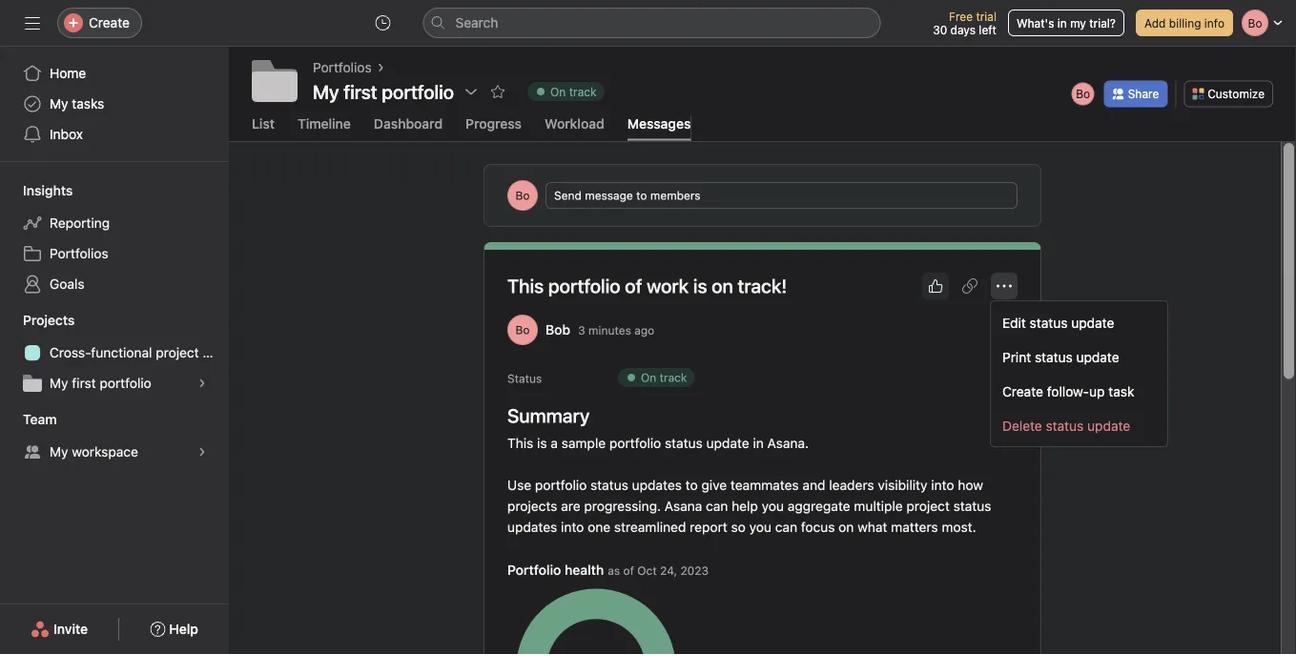 Task type: locate. For each thing, give the bounding box(es) containing it.
in left my
[[1058, 16, 1067, 30]]

0 horizontal spatial create
[[89, 15, 130, 31]]

track
[[569, 85, 597, 98], [660, 371, 687, 384]]

print status update
[[1003, 349, 1120, 365]]

into down are
[[561, 519, 584, 535]]

track up this is a sample portfolio status update in asana.
[[660, 371, 687, 384]]

1 vertical spatial this
[[507, 435, 534, 451]]

on track inside dropdown button
[[550, 85, 597, 98]]

insights button
[[0, 181, 73, 200]]

update up print status update link
[[1071, 315, 1114, 330]]

0 horizontal spatial updates
[[507, 519, 557, 535]]

project
[[156, 345, 199, 361], [907, 498, 950, 514]]

1 horizontal spatial to
[[686, 477, 698, 493]]

1 vertical spatial on track
[[641, 371, 687, 384]]

status
[[1030, 315, 1068, 330], [1035, 349, 1073, 365], [1046, 418, 1084, 433], [665, 435, 703, 451], [591, 477, 628, 493], [954, 498, 992, 514]]

0 vertical spatial portfolios
[[313, 60, 372, 75]]

3
[[578, 323, 585, 337]]

on left track!
[[712, 275, 733, 297]]

this is a sample portfolio status update in asana.
[[507, 435, 809, 451]]

work
[[647, 275, 689, 297]]

0 horizontal spatial on track
[[550, 85, 597, 98]]

0 vertical spatial you
[[762, 498, 784, 514]]

1 vertical spatial is
[[537, 435, 547, 451]]

updates up the 'asana'
[[632, 477, 682, 493]]

0 vertical spatial project
[[156, 345, 199, 361]]

are
[[561, 498, 581, 514]]

project left plan
[[156, 345, 199, 361]]

portfolio up 3 in the left of the page
[[548, 275, 621, 297]]

1 vertical spatial create
[[1003, 383, 1044, 399]]

my inside my tasks link
[[50, 96, 68, 112]]

create up the home link
[[89, 15, 130, 31]]

0 vertical spatial this
[[507, 275, 544, 297]]

0 horizontal spatial on
[[550, 85, 566, 98]]

you down teammates
[[762, 498, 784, 514]]

1 horizontal spatial project
[[907, 498, 950, 514]]

is right "work"
[[693, 275, 707, 297]]

1 horizontal spatial into
[[931, 477, 954, 493]]

update for edit status update
[[1071, 315, 1114, 330]]

portfolios link up my first portfolio
[[313, 57, 372, 78]]

messages link
[[627, 115, 691, 141]]

timeline link
[[298, 115, 351, 141]]

1 vertical spatial can
[[775, 519, 798, 535]]

1 horizontal spatial create
[[1003, 383, 1044, 399]]

add
[[1145, 16, 1166, 30]]

1 horizontal spatial portfolios
[[313, 60, 372, 75]]

updates
[[632, 477, 682, 493], [507, 519, 557, 535]]

so
[[731, 519, 746, 535]]

this up status
[[507, 275, 544, 297]]

1 horizontal spatial updates
[[632, 477, 682, 493]]

0 horizontal spatial track
[[569, 85, 597, 98]]

updates down projects
[[507, 519, 557, 535]]

workspace
[[72, 444, 138, 460]]

into left how
[[931, 477, 954, 493]]

0 horizontal spatial into
[[561, 519, 584, 535]]

0 vertical spatial of
[[625, 275, 642, 297]]

of left "work"
[[625, 275, 642, 297]]

1 horizontal spatial on
[[641, 371, 657, 384]]

1 vertical spatial in
[[753, 435, 764, 451]]

to right message
[[636, 189, 647, 202]]

of inside portfolio health as of oct 24, 2023
[[623, 564, 634, 577]]

report
[[690, 519, 728, 535]]

you right 'so'
[[749, 519, 772, 535]]

this for this is a sample portfolio status update in asana.
[[507, 435, 534, 451]]

1 vertical spatial portfolios
[[50, 246, 108, 261]]

0 vertical spatial can
[[706, 498, 728, 514]]

my down 'team'
[[50, 444, 68, 460]]

status up the progressing.
[[591, 477, 628, 493]]

2 this from the top
[[507, 435, 534, 451]]

portfolio down cross-functional project plan link
[[100, 375, 151, 391]]

sample
[[562, 435, 606, 451]]

you
[[762, 498, 784, 514], [749, 519, 772, 535]]

timeline
[[298, 115, 351, 131]]

1 vertical spatial on
[[641, 371, 657, 384]]

0 vertical spatial on
[[712, 275, 733, 297]]

portfolio inside use portfolio status updates to give teammates and leaders visibility into how projects are progressing. asana can help you aggregate multiple project status updates into one streamlined report so you can focus on what matters most.
[[535, 477, 587, 493]]

copy link image
[[962, 278, 978, 294]]

is
[[693, 275, 707, 297], [537, 435, 547, 451]]

teammates
[[731, 477, 799, 493]]

trial
[[976, 10, 997, 23]]

help button
[[138, 612, 211, 647]]

1 vertical spatial of
[[623, 564, 634, 577]]

first portfolio
[[344, 80, 454, 103]]

to left give
[[686, 477, 698, 493]]

my for my first portfolio
[[313, 80, 339, 103]]

send message to members button
[[546, 182, 1018, 209]]

of right as
[[623, 564, 634, 577]]

messages
[[627, 115, 691, 131]]

create follow-up task
[[1003, 383, 1135, 399]]

portfolio
[[548, 275, 621, 297], [100, 375, 151, 391], [609, 435, 661, 451], [535, 477, 587, 493]]

billing
[[1169, 16, 1201, 30]]

update
[[1071, 315, 1114, 330], [1076, 349, 1120, 365], [1088, 418, 1131, 433], [706, 435, 749, 451]]

this portfolio of work is on track!
[[507, 275, 787, 297]]

create
[[89, 15, 130, 31], [1003, 383, 1044, 399]]

portfolio right sample on the left of the page
[[609, 435, 661, 451]]

can
[[706, 498, 728, 514], [775, 519, 798, 535]]

1 horizontal spatial portfolios link
[[313, 57, 372, 78]]

my left tasks
[[50, 96, 68, 112]]

edit status update link
[[991, 305, 1168, 340]]

update down the up
[[1088, 418, 1131, 433]]

matters
[[891, 519, 938, 535]]

track up workload
[[569, 85, 597, 98]]

0 horizontal spatial portfolios link
[[11, 238, 217, 269]]

history image
[[375, 15, 391, 31]]

my tasks link
[[11, 89, 217, 119]]

0 vertical spatial on track
[[550, 85, 597, 98]]

this left a
[[507, 435, 534, 451]]

1 vertical spatial to
[[686, 477, 698, 493]]

summary
[[507, 404, 590, 427]]

0 vertical spatial in
[[1058, 16, 1067, 30]]

portfolios link inside insights element
[[11, 238, 217, 269]]

on track down the ago
[[641, 371, 687, 384]]

track inside dropdown button
[[569, 85, 597, 98]]

is left a
[[537, 435, 547, 451]]

up
[[1089, 383, 1105, 399]]

create inside popup button
[[89, 15, 130, 31]]

what
[[858, 519, 888, 535]]

oct
[[637, 564, 657, 577]]

status up give
[[665, 435, 703, 451]]

0 vertical spatial to
[[636, 189, 647, 202]]

portfolios link
[[313, 57, 372, 78], [11, 238, 217, 269]]

a
[[551, 435, 558, 451]]

portfolios link down reporting
[[11, 238, 217, 269]]

portfolios down reporting
[[50, 246, 108, 261]]

my left first
[[50, 375, 68, 391]]

on down the ago
[[641, 371, 657, 384]]

add billing info
[[1145, 16, 1225, 30]]

1 this from the top
[[507, 275, 544, 297]]

progressing.
[[584, 498, 661, 514]]

my for my first portfolio
[[50, 375, 68, 391]]

0 horizontal spatial in
[[753, 435, 764, 451]]

update up the up
[[1076, 349, 1120, 365]]

projects
[[507, 498, 558, 514]]

delete status update
[[1003, 418, 1131, 433]]

can left "focus" at the bottom right of the page
[[775, 519, 798, 535]]

1 horizontal spatial on
[[839, 519, 854, 535]]

project up matters
[[907, 498, 950, 514]]

of
[[625, 275, 642, 297], [623, 564, 634, 577]]

0 vertical spatial updates
[[632, 477, 682, 493]]

my inside my first portfolio link
[[50, 375, 68, 391]]

projects
[[23, 312, 75, 328]]

1 vertical spatial on
[[839, 519, 854, 535]]

trial?
[[1090, 16, 1116, 30]]

my
[[313, 80, 339, 103], [50, 96, 68, 112], [50, 375, 68, 391], [50, 444, 68, 460]]

status down how
[[954, 498, 992, 514]]

1 vertical spatial project
[[907, 498, 950, 514]]

create up delete
[[1003, 383, 1044, 399]]

help
[[169, 621, 198, 637]]

update for delete status update
[[1088, 418, 1131, 433]]

focus
[[801, 519, 835, 535]]

0 likes. click to like this task image
[[928, 278, 943, 294]]

can down give
[[706, 498, 728, 514]]

bo left share 'button'
[[1076, 87, 1090, 101]]

track!
[[738, 275, 787, 297]]

team
[[23, 412, 57, 427]]

ago
[[635, 323, 655, 337]]

help
[[732, 498, 758, 514]]

1 horizontal spatial track
[[660, 371, 687, 384]]

on inside use portfolio status updates to give teammates and leaders visibility into how projects are progressing. asana can help you aggregate multiple project status updates into one streamlined report so you can focus on what matters most.
[[839, 519, 854, 535]]

give
[[702, 477, 727, 493]]

1 horizontal spatial can
[[775, 519, 798, 535]]

1 vertical spatial into
[[561, 519, 584, 535]]

this for this portfolio of work is on track!
[[507, 275, 544, 297]]

to
[[636, 189, 647, 202], [686, 477, 698, 493]]

workload
[[545, 115, 605, 131]]

in left asana.
[[753, 435, 764, 451]]

invite button
[[18, 612, 100, 647]]

cross-
[[50, 345, 91, 361]]

portfolio up are
[[535, 477, 587, 493]]

dashboard
[[374, 115, 443, 131]]

delete
[[1003, 418, 1042, 433]]

status right edit
[[1030, 315, 1068, 330]]

see details, my workspace image
[[197, 446, 208, 458]]

1 vertical spatial portfolios link
[[11, 238, 217, 269]]

search button
[[423, 8, 881, 38]]

0 vertical spatial track
[[569, 85, 597, 98]]

portfolios up my first portfolio
[[313, 60, 372, 75]]

of for oct
[[623, 564, 634, 577]]

on left what
[[839, 519, 854, 535]]

update for print status update
[[1076, 349, 1120, 365]]

bo left send
[[516, 189, 530, 202]]

my first portfolio
[[50, 375, 151, 391]]

0 vertical spatial create
[[89, 15, 130, 31]]

on up workload
[[550, 85, 566, 98]]

my up timeline
[[313, 80, 339, 103]]

progress link
[[466, 115, 522, 141]]

0 vertical spatial on
[[550, 85, 566, 98]]

0 horizontal spatial to
[[636, 189, 647, 202]]

global element
[[0, 47, 229, 161]]

0 vertical spatial is
[[693, 275, 707, 297]]

on track up workload
[[550, 85, 597, 98]]

1 vertical spatial updates
[[507, 519, 557, 535]]

0 horizontal spatial portfolios
[[50, 246, 108, 261]]

my inside my workspace link
[[50, 444, 68, 460]]

1 horizontal spatial in
[[1058, 16, 1067, 30]]

1 vertical spatial track
[[660, 371, 687, 384]]

asana.
[[767, 435, 809, 451]]

bo left bob
[[516, 323, 530, 337]]

0 horizontal spatial can
[[706, 498, 728, 514]]

0 vertical spatial bo
[[1076, 87, 1090, 101]]



Task type: describe. For each thing, give the bounding box(es) containing it.
on inside dropdown button
[[550, 85, 566, 98]]

functional
[[91, 345, 152, 361]]

to inside use portfolio status updates to give teammates and leaders visibility into how projects are progressing. asana can help you aggregate multiple project status updates into one streamlined report so you can focus on what matters most.
[[686, 477, 698, 493]]

1 vertical spatial you
[[749, 519, 772, 535]]

cross-functional project plan
[[50, 345, 229, 361]]

insights element
[[0, 174, 229, 303]]

send message to members
[[554, 189, 701, 202]]

and
[[803, 477, 826, 493]]

see details, my first portfolio image
[[197, 378, 208, 389]]

plan
[[203, 345, 229, 361]]

my workspace link
[[11, 437, 217, 467]]

cross-functional project plan link
[[11, 338, 229, 368]]

1 vertical spatial bo
[[516, 189, 530, 202]]

reporting
[[50, 215, 110, 231]]

my workspace
[[50, 444, 138, 460]]

0 vertical spatial into
[[931, 477, 954, 493]]

create for create
[[89, 15, 130, 31]]

tasks
[[72, 96, 104, 112]]

goals link
[[11, 269, 217, 300]]

home
[[50, 65, 86, 81]]

create button
[[57, 8, 142, 38]]

bob link
[[546, 322, 571, 337]]

projects element
[[0, 303, 229, 403]]

to inside button
[[636, 189, 647, 202]]

print
[[1003, 349, 1031, 365]]

my for my tasks
[[50, 96, 68, 112]]

hide sidebar image
[[25, 15, 40, 31]]

more actions image
[[997, 278, 1012, 294]]

search list box
[[423, 8, 881, 38]]

my
[[1070, 16, 1086, 30]]

most.
[[942, 519, 976, 535]]

1 horizontal spatial on track
[[641, 371, 687, 384]]

what's
[[1017, 16, 1054, 30]]

progress
[[466, 115, 522, 131]]

30
[[933, 23, 947, 36]]

0 vertical spatial portfolios link
[[313, 57, 372, 78]]

list
[[252, 115, 275, 131]]

customize button
[[1184, 81, 1273, 107]]

inbox
[[50, 126, 83, 142]]

0 horizontal spatial is
[[537, 435, 547, 451]]

visibility
[[878, 477, 928, 493]]

left
[[979, 23, 997, 36]]

portfolio inside projects element
[[100, 375, 151, 391]]

in inside button
[[1058, 16, 1067, 30]]

free
[[949, 10, 973, 23]]

0 horizontal spatial project
[[156, 345, 199, 361]]

status
[[507, 372, 542, 385]]

projects button
[[0, 311, 75, 330]]

task
[[1109, 383, 1135, 399]]

2023
[[681, 564, 709, 577]]

insights
[[23, 183, 73, 198]]

minutes
[[589, 323, 631, 337]]

search
[[455, 15, 498, 31]]

add to starred image
[[490, 84, 506, 99]]

what's in my trial? button
[[1008, 10, 1125, 36]]

status down edit status update
[[1035, 349, 1073, 365]]

of for work
[[625, 275, 642, 297]]

portfolio health
[[507, 562, 604, 578]]

info
[[1205, 16, 1225, 30]]

portfolios inside insights element
[[50, 246, 108, 261]]

leaders
[[829, 477, 874, 493]]

teams element
[[0, 403, 229, 471]]

workload link
[[545, 115, 605, 141]]

show options image
[[464, 84, 479, 99]]

delete status update link
[[991, 408, 1168, 443]]

create for create follow-up task
[[1003, 383, 1044, 399]]

portfolio health as of oct 24, 2023
[[507, 562, 709, 578]]

invite
[[53, 621, 88, 637]]

use portfolio status updates to give teammates and leaders visibility into how projects are progressing. asana can help you aggregate multiple project status updates into one streamlined report so you can focus on what matters most.
[[507, 477, 995, 535]]

home link
[[11, 58, 217, 89]]

edit status update
[[1003, 315, 1114, 330]]

what's in my trial?
[[1017, 16, 1116, 30]]

print status update link
[[991, 340, 1168, 374]]

status down "follow-"
[[1046, 418, 1084, 433]]

streamlined
[[614, 519, 686, 535]]

goals
[[50, 276, 84, 292]]

send
[[554, 189, 582, 202]]

share button
[[1104, 81, 1168, 107]]

my tasks
[[50, 96, 104, 112]]

1 horizontal spatial is
[[693, 275, 707, 297]]

asana
[[665, 498, 702, 514]]

message
[[585, 189, 633, 202]]

24,
[[660, 564, 677, 577]]

free trial 30 days left
[[933, 10, 997, 36]]

project inside use portfolio status updates to give teammates and leaders visibility into how projects are progressing. asana can help you aggregate multiple project status updates into one streamlined report so you can focus on what matters most.
[[907, 498, 950, 514]]

2 vertical spatial bo
[[516, 323, 530, 337]]

share
[[1128, 87, 1159, 101]]

my for my workspace
[[50, 444, 68, 460]]

bob 3 minutes ago
[[546, 322, 655, 337]]

0 horizontal spatial on
[[712, 275, 733, 297]]

inbox link
[[11, 119, 217, 150]]

create follow-up task link
[[991, 374, 1168, 408]]

first
[[72, 375, 96, 391]]

on track button
[[519, 78, 613, 105]]

add billing info button
[[1136, 10, 1233, 36]]

list link
[[252, 115, 275, 141]]

edit
[[1003, 315, 1026, 330]]

update up give
[[706, 435, 749, 451]]

days
[[951, 23, 976, 36]]

my first portfolio link
[[11, 368, 217, 399]]

reporting link
[[11, 208, 217, 238]]



Task type: vqa. For each thing, say whether or not it's contained in the screenshot.
the bottom to
yes



